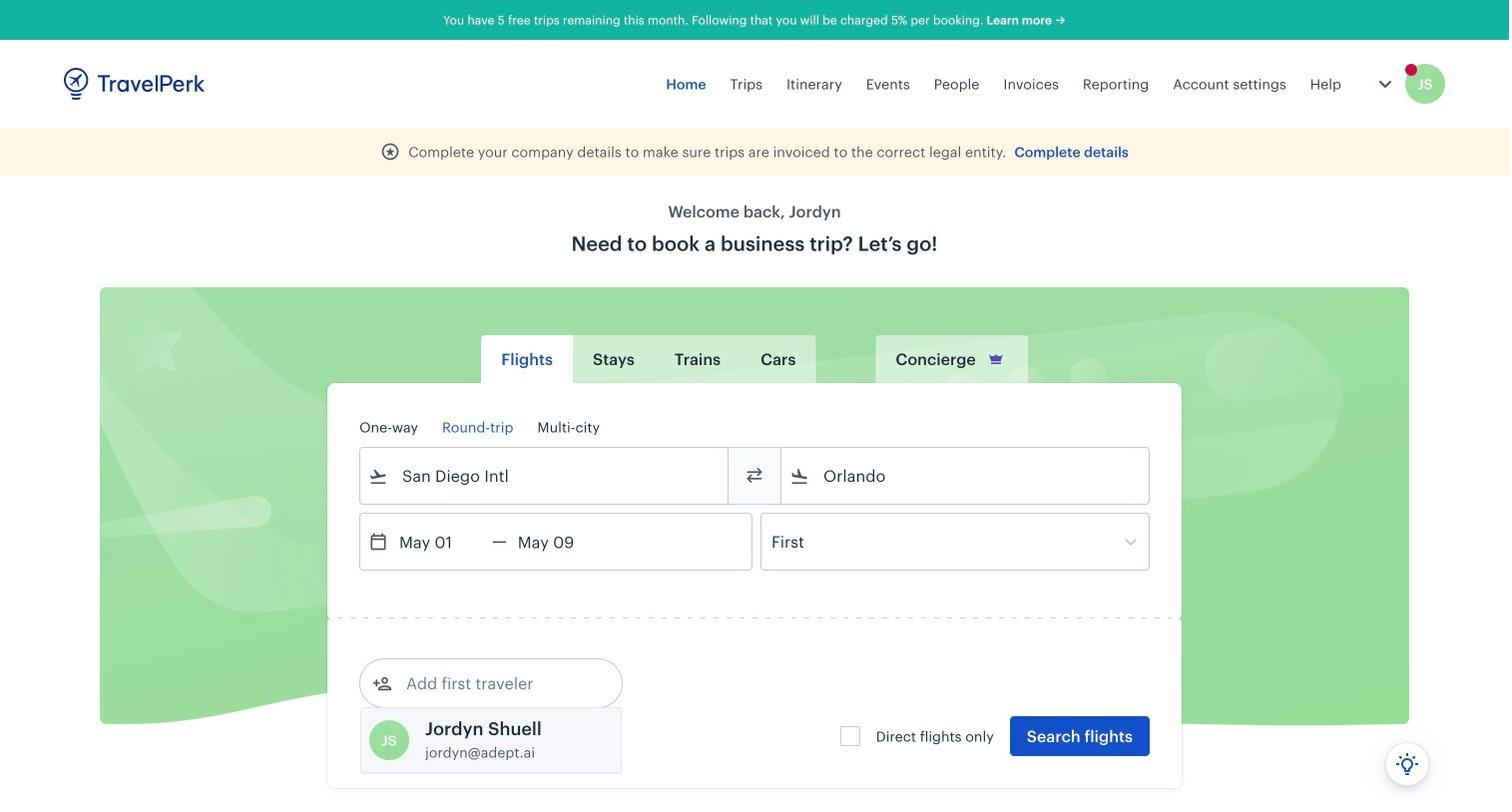 Task type: describe. For each thing, give the bounding box(es) containing it.
To search field
[[810, 460, 1123, 492]]

From search field
[[388, 460, 702, 492]]

Return text field
[[507, 514, 611, 570]]

Depart text field
[[388, 514, 492, 570]]

Add first traveler search field
[[392, 668, 600, 700]]



